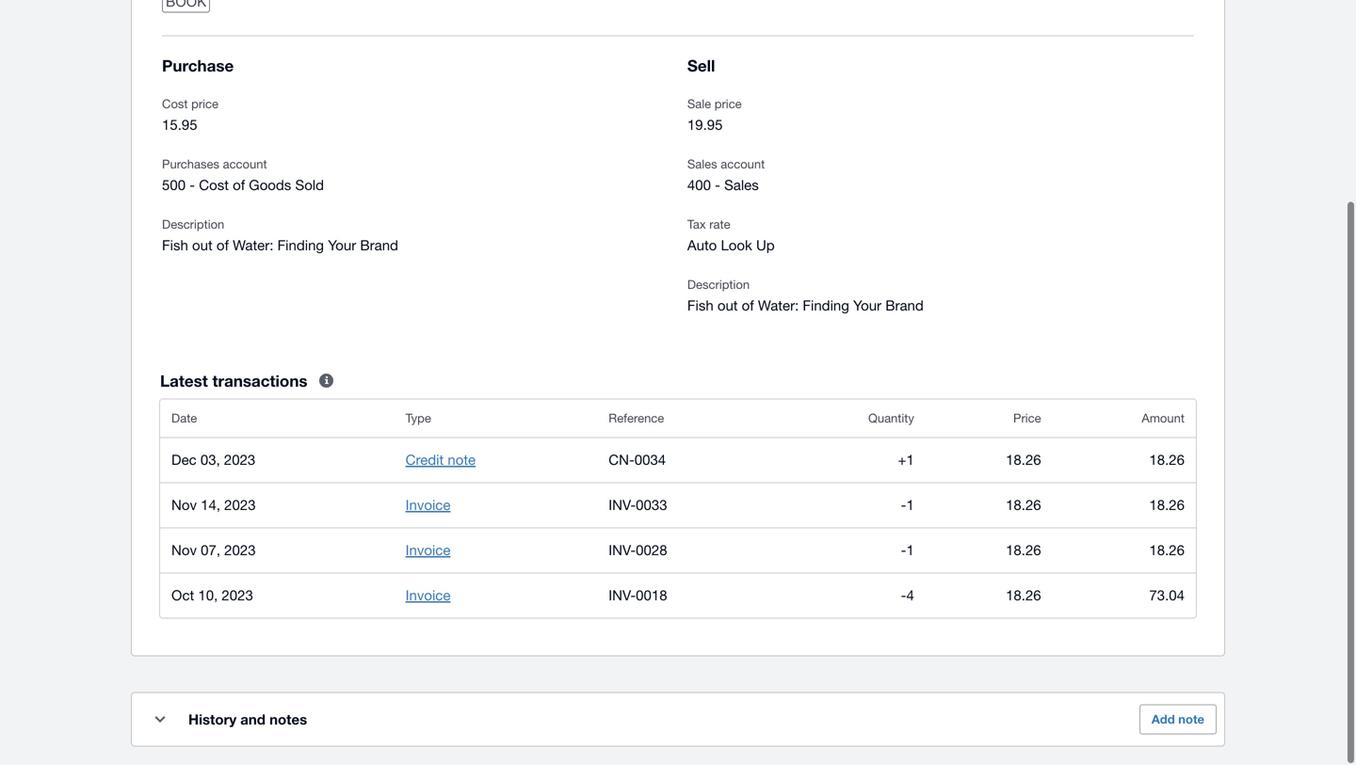 Task type: describe. For each thing, give the bounding box(es) containing it.
cost inside the purchases account 500 - cost of goods sold
[[199, 177, 229, 194]]

inv-0018
[[609, 588, 667, 604]]

1 vertical spatial fish
[[688, 298, 714, 314]]

notes
[[270, 712, 307, 729]]

invoice for nov 14, 2023
[[406, 497, 451, 514]]

nov for nov 07, 2023
[[172, 543, 197, 559]]

sale price 19.95
[[688, 97, 742, 133]]

4
[[907, 588, 915, 604]]

invoice link for nov 14, 2023
[[406, 497, 451, 514]]

cost price 15.95
[[162, 97, 219, 133]]

2023 for nov 14, 2023
[[224, 497, 256, 514]]

note for add note
[[1179, 713, 1205, 728]]

1 vertical spatial sales
[[725, 177, 759, 194]]

latest
[[160, 372, 208, 391]]

1 vertical spatial of
[[217, 237, 229, 254]]

inv- for 0028
[[609, 543, 636, 559]]

auto
[[688, 237, 717, 254]]

invoice for oct 10, 2023
[[406, 588, 451, 604]]

nov 07, 2023
[[172, 543, 256, 559]]

latest transactions
[[160, 372, 308, 391]]

inv-0028
[[609, 543, 667, 559]]

0033
[[636, 497, 667, 514]]

0 vertical spatial fish
[[162, 237, 188, 254]]

amount
[[1142, 412, 1185, 426]]

inv- for 0018
[[609, 588, 636, 604]]

transactions
[[212, 372, 308, 391]]

tax rate auto look up
[[688, 218, 775, 254]]

0 vertical spatial your
[[328, 237, 356, 254]]

sales account 400 - sales
[[688, 157, 765, 194]]

purchase
[[162, 57, 234, 75]]

inv-0033
[[609, 497, 667, 514]]

invoice link for nov 07, 2023
[[406, 543, 451, 559]]

inv- for 0033
[[609, 497, 636, 514]]

list of transactions element
[[160, 400, 1196, 619]]

type
[[406, 412, 431, 426]]

1 horizontal spatial out
[[718, 298, 738, 314]]

0 horizontal spatial finding
[[278, 237, 324, 254]]

1 for inv-0033
[[907, 497, 915, 514]]

0018
[[636, 588, 667, 604]]

toggle button
[[141, 702, 179, 740]]

0 horizontal spatial description fish out of water: finding your brand
[[162, 218, 398, 254]]

history
[[188, 712, 237, 729]]

2023 for oct 10, 2023
[[222, 588, 253, 604]]

credit note link
[[406, 452, 476, 469]]

cn-0034
[[609, 452, 666, 469]]

500
[[162, 177, 186, 194]]

goods
[[249, 177, 291, 194]]

+1
[[898, 452, 915, 469]]

up
[[756, 237, 775, 254]]

0 vertical spatial sales
[[688, 157, 718, 172]]

add note button
[[1140, 706, 1217, 736]]

19.95
[[688, 117, 723, 133]]

account for cost
[[223, 157, 267, 172]]

note for credit note
[[448, 452, 476, 469]]

-1 for inv-0033
[[901, 497, 915, 514]]

credit note
[[406, 452, 476, 469]]



Task type: vqa. For each thing, say whether or not it's contained in the screenshot.


Task type: locate. For each thing, give the bounding box(es) containing it.
inv- down inv-0033
[[609, 543, 636, 559]]

of
[[233, 177, 245, 194], [217, 237, 229, 254], [742, 298, 754, 314]]

0 horizontal spatial price
[[191, 97, 219, 112]]

0 vertical spatial invoice
[[406, 497, 451, 514]]

price inside cost price 15.95
[[191, 97, 219, 112]]

of inside the purchases account 500 - cost of goods sold
[[233, 177, 245, 194]]

0 horizontal spatial sales
[[688, 157, 718, 172]]

0 vertical spatial 1
[[907, 497, 915, 514]]

1 horizontal spatial fish
[[688, 298, 714, 314]]

1 horizontal spatial sales
[[725, 177, 759, 194]]

description down 500
[[162, 218, 224, 232]]

2023 for nov 07, 2023
[[224, 543, 256, 559]]

toggle image
[[155, 717, 165, 724]]

3 inv- from the top
[[609, 588, 636, 604]]

1 up 4
[[907, 543, 915, 559]]

1 invoice from the top
[[406, 497, 451, 514]]

03,
[[201, 452, 220, 469]]

0 vertical spatial nov
[[172, 497, 197, 514]]

of down "look"
[[742, 298, 754, 314]]

- for inv-0028
[[901, 543, 907, 559]]

0 vertical spatial invoice link
[[406, 497, 451, 514]]

price right sale
[[715, 97, 742, 112]]

1 horizontal spatial note
[[1179, 713, 1205, 728]]

-4
[[901, 588, 915, 604]]

2023 for dec 03, 2023
[[224, 452, 256, 469]]

2023 right 10,
[[222, 588, 253, 604]]

07,
[[201, 543, 220, 559]]

- for inv-0033
[[901, 497, 907, 514]]

note
[[448, 452, 476, 469], [1179, 713, 1205, 728]]

1 inv- from the top
[[609, 497, 636, 514]]

0 vertical spatial brand
[[360, 237, 398, 254]]

sale
[[688, 97, 711, 112]]

fish down auto
[[688, 298, 714, 314]]

0 horizontal spatial fish
[[162, 237, 188, 254]]

price for 15.95
[[191, 97, 219, 112]]

sold
[[295, 177, 324, 194]]

1 down +1
[[907, 497, 915, 514]]

reference
[[609, 412, 664, 426]]

note right add
[[1179, 713, 1205, 728]]

description
[[162, 218, 224, 232], [688, 278, 750, 293]]

1 horizontal spatial brand
[[886, 298, 924, 314]]

1 vertical spatial note
[[1179, 713, 1205, 728]]

price
[[191, 97, 219, 112], [715, 97, 742, 112]]

more info image
[[308, 363, 345, 400]]

sales up 400
[[688, 157, 718, 172]]

tax
[[688, 218, 706, 232]]

dec 03, 2023
[[172, 452, 256, 469]]

- inside sales account 400 - sales
[[715, 177, 721, 194]]

2 vertical spatial invoice link
[[406, 588, 451, 604]]

1 vertical spatial brand
[[886, 298, 924, 314]]

0034
[[635, 452, 666, 469]]

2 price from the left
[[715, 97, 742, 112]]

2 1 from the top
[[907, 543, 915, 559]]

nov left 07,
[[172, 543, 197, 559]]

1 vertical spatial invoice link
[[406, 543, 451, 559]]

cn-
[[609, 452, 635, 469]]

finding
[[278, 237, 324, 254], [803, 298, 850, 314]]

- for inv-0018
[[901, 588, 907, 604]]

2 -1 from the top
[[901, 543, 915, 559]]

1 account from the left
[[223, 157, 267, 172]]

description down auto
[[688, 278, 750, 293]]

sales right 400
[[725, 177, 759, 194]]

account inside the purchases account 500 - cost of goods sold
[[223, 157, 267, 172]]

0 vertical spatial out
[[192, 237, 213, 254]]

and
[[240, 712, 266, 729]]

0 vertical spatial -1
[[901, 497, 915, 514]]

price
[[1014, 412, 1042, 426]]

brand
[[360, 237, 398, 254], [886, 298, 924, 314]]

of down the purchases account 500 - cost of goods sold
[[217, 237, 229, 254]]

1 invoice link from the top
[[406, 497, 451, 514]]

-
[[190, 177, 195, 194], [715, 177, 721, 194], [901, 497, 907, 514], [901, 543, 907, 559], [901, 588, 907, 604]]

note inside add note button
[[1179, 713, 1205, 728]]

2023 right 14,
[[224, 497, 256, 514]]

2 vertical spatial of
[[742, 298, 754, 314]]

quantity
[[869, 412, 915, 426]]

cost down purchases
[[199, 177, 229, 194]]

0 vertical spatial description
[[162, 218, 224, 232]]

your
[[328, 237, 356, 254], [854, 298, 882, 314]]

1 -1 from the top
[[901, 497, 915, 514]]

fish
[[162, 237, 188, 254], [688, 298, 714, 314]]

-1 for inv-0028
[[901, 543, 915, 559]]

oct
[[172, 588, 194, 604]]

0 horizontal spatial your
[[328, 237, 356, 254]]

1 horizontal spatial description fish out of water: finding your brand
[[688, 278, 924, 314]]

1 vertical spatial your
[[854, 298, 882, 314]]

2 inv- from the top
[[609, 543, 636, 559]]

of left goods at left
[[233, 177, 245, 194]]

add
[[1152, 713, 1175, 728]]

2 account from the left
[[721, 157, 765, 172]]

18.26
[[1006, 452, 1042, 469], [1150, 452, 1185, 469], [1006, 497, 1042, 514], [1150, 497, 1185, 514], [1006, 543, 1042, 559], [1150, 543, 1185, 559], [1006, 588, 1042, 604]]

2 invoice from the top
[[406, 543, 451, 559]]

14,
[[201, 497, 220, 514]]

1 vertical spatial nov
[[172, 543, 197, 559]]

10,
[[198, 588, 218, 604]]

note inside list of transactions element
[[448, 452, 476, 469]]

add note
[[1152, 713, 1205, 728]]

water: down goods at left
[[233, 237, 274, 254]]

0 vertical spatial of
[[233, 177, 245, 194]]

nov
[[172, 497, 197, 514], [172, 543, 197, 559]]

description fish out of water: finding your brand down up
[[688, 278, 924, 314]]

2 horizontal spatial of
[[742, 298, 754, 314]]

1 for inv-0028
[[907, 543, 915, 559]]

account inside sales account 400 - sales
[[721, 157, 765, 172]]

- inside the purchases account 500 - cost of goods sold
[[190, 177, 195, 194]]

1 vertical spatial cost
[[199, 177, 229, 194]]

nov 14, 2023
[[172, 497, 256, 514]]

cost up the 15.95
[[162, 97, 188, 112]]

invoice for nov 07, 2023
[[406, 543, 451, 559]]

0 horizontal spatial water:
[[233, 237, 274, 254]]

0 horizontal spatial brand
[[360, 237, 398, 254]]

1 vertical spatial inv-
[[609, 543, 636, 559]]

73.04
[[1150, 588, 1185, 604]]

inv- down inv-0028
[[609, 588, 636, 604]]

dec
[[172, 452, 197, 469]]

inv- down cn-
[[609, 497, 636, 514]]

0 vertical spatial inv-
[[609, 497, 636, 514]]

water:
[[233, 237, 274, 254], [758, 298, 799, 314]]

cost inside cost price 15.95
[[162, 97, 188, 112]]

1 nov from the top
[[172, 497, 197, 514]]

nov left 14,
[[172, 497, 197, 514]]

-1
[[901, 497, 915, 514], [901, 543, 915, 559]]

-1 down +1
[[901, 497, 915, 514]]

cost
[[162, 97, 188, 112], [199, 177, 229, 194]]

2 vertical spatial invoice
[[406, 588, 451, 604]]

account
[[223, 157, 267, 172], [721, 157, 765, 172]]

purchases account 500 - cost of goods sold
[[162, 157, 324, 194]]

0 horizontal spatial cost
[[162, 97, 188, 112]]

inv-
[[609, 497, 636, 514], [609, 543, 636, 559], [609, 588, 636, 604]]

look
[[721, 237, 753, 254]]

3 invoice from the top
[[406, 588, 451, 604]]

1 horizontal spatial water:
[[758, 298, 799, 314]]

1 horizontal spatial of
[[233, 177, 245, 194]]

credit
[[406, 452, 444, 469]]

0 horizontal spatial note
[[448, 452, 476, 469]]

out down "look"
[[718, 298, 738, 314]]

water: down up
[[758, 298, 799, 314]]

fish down 500
[[162, 237, 188, 254]]

out
[[192, 237, 213, 254], [718, 298, 738, 314]]

1 vertical spatial -1
[[901, 543, 915, 559]]

0 horizontal spatial account
[[223, 157, 267, 172]]

sell
[[688, 57, 715, 75]]

1 horizontal spatial account
[[721, 157, 765, 172]]

1 horizontal spatial price
[[715, 97, 742, 112]]

account for sales
[[721, 157, 765, 172]]

1 horizontal spatial your
[[854, 298, 882, 314]]

description fish out of water: finding your brand down goods at left
[[162, 218, 398, 254]]

1 vertical spatial out
[[718, 298, 738, 314]]

2 vertical spatial inv-
[[609, 588, 636, 604]]

1
[[907, 497, 915, 514], [907, 543, 915, 559]]

nov for nov 14, 2023
[[172, 497, 197, 514]]

1 vertical spatial water:
[[758, 298, 799, 314]]

0 vertical spatial finding
[[278, 237, 324, 254]]

1 vertical spatial finding
[[803, 298, 850, 314]]

price up the 15.95
[[191, 97, 219, 112]]

0028
[[636, 543, 667, 559]]

description fish out of water: finding your brand
[[162, 218, 398, 254], [688, 278, 924, 314]]

2023 right 07,
[[224, 543, 256, 559]]

3 invoice link from the top
[[406, 588, 451, 604]]

1 1 from the top
[[907, 497, 915, 514]]

out down the purchases account 500 - cost of goods sold
[[192, 237, 213, 254]]

purchases
[[162, 157, 219, 172]]

400
[[688, 177, 711, 194]]

2023 right 03,
[[224, 452, 256, 469]]

1 vertical spatial 1
[[907, 543, 915, 559]]

1 horizontal spatial finding
[[803, 298, 850, 314]]

0 horizontal spatial description
[[162, 218, 224, 232]]

2 nov from the top
[[172, 543, 197, 559]]

1 vertical spatial invoice
[[406, 543, 451, 559]]

0 horizontal spatial of
[[217, 237, 229, 254]]

price inside "sale price 19.95"
[[715, 97, 742, 112]]

15.95
[[162, 117, 197, 133]]

2 invoice link from the top
[[406, 543, 451, 559]]

1 vertical spatial description
[[688, 278, 750, 293]]

account down the 19.95
[[721, 157, 765, 172]]

price for 19.95
[[715, 97, 742, 112]]

1 vertical spatial description fish out of water: finding your brand
[[688, 278, 924, 314]]

invoice link
[[406, 497, 451, 514], [406, 543, 451, 559], [406, 588, 451, 604]]

sales
[[688, 157, 718, 172], [725, 177, 759, 194]]

0 vertical spatial cost
[[162, 97, 188, 112]]

0 horizontal spatial out
[[192, 237, 213, 254]]

0 vertical spatial description fish out of water: finding your brand
[[162, 218, 398, 254]]

date
[[172, 412, 197, 426]]

1 horizontal spatial cost
[[199, 177, 229, 194]]

history and notes
[[188, 712, 307, 729]]

1 horizontal spatial description
[[688, 278, 750, 293]]

note right credit
[[448, 452, 476, 469]]

1 price from the left
[[191, 97, 219, 112]]

0 vertical spatial note
[[448, 452, 476, 469]]

0 vertical spatial water:
[[233, 237, 274, 254]]

-1 up -4
[[901, 543, 915, 559]]

oct 10, 2023
[[172, 588, 253, 604]]

invoice
[[406, 497, 451, 514], [406, 543, 451, 559], [406, 588, 451, 604]]

invoice link for oct 10, 2023
[[406, 588, 451, 604]]

account up goods at left
[[223, 157, 267, 172]]

2023
[[224, 452, 256, 469], [224, 497, 256, 514], [224, 543, 256, 559], [222, 588, 253, 604]]

rate
[[710, 218, 731, 232]]



